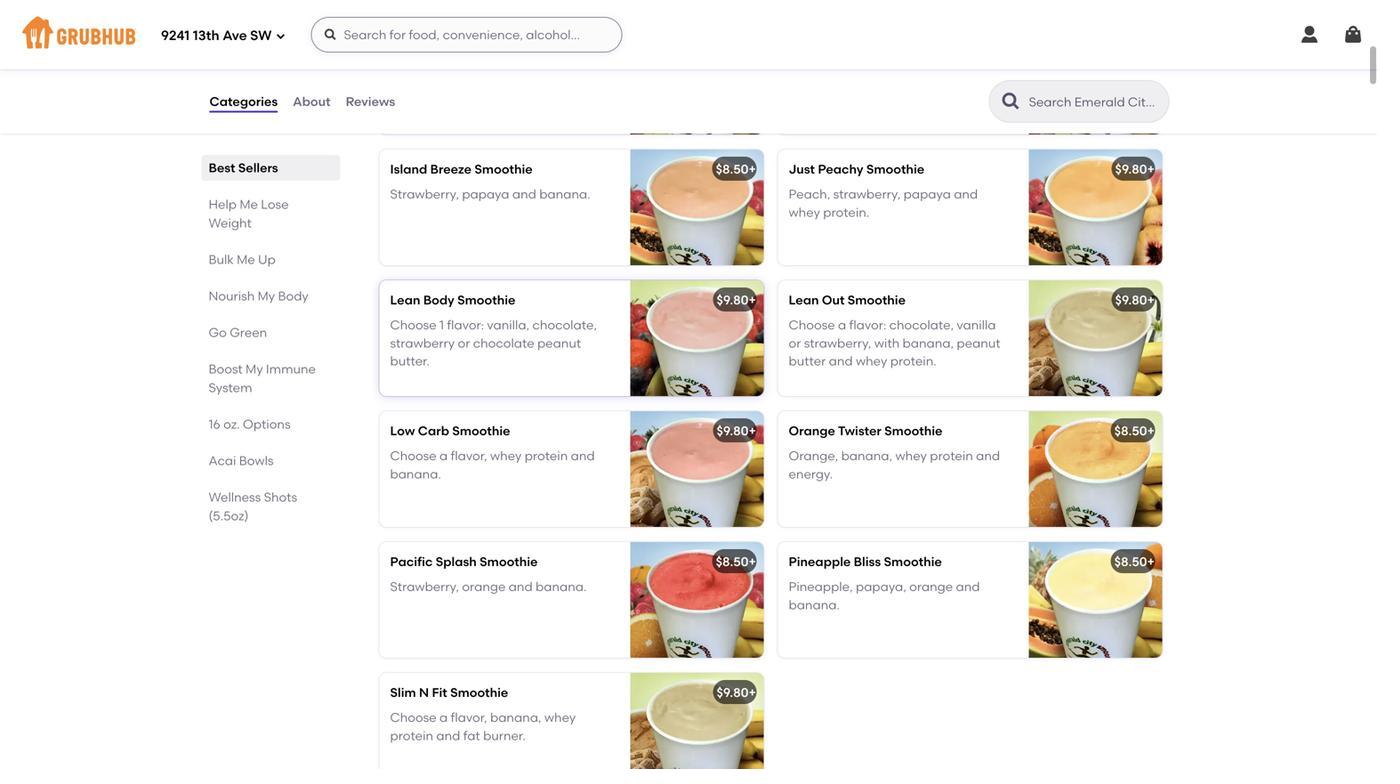 Task type: vqa. For each thing, say whether or not it's contained in the screenshot.
Lean
yes



Task type: locate. For each thing, give the bounding box(es) containing it.
choose down "low"
[[390, 448, 437, 463]]

just peachy smoothie image
[[1030, 149, 1163, 265]]

just
[[789, 161, 815, 176]]

body
[[278, 288, 309, 304], [424, 292, 455, 307]]

1 horizontal spatial papaya
[[904, 187, 952, 202]]

strawberry, up the multi-
[[390, 56, 459, 71]]

me left up
[[237, 252, 255, 267]]

protein inside orange, banana, whey protein and energy.
[[931, 448, 974, 463]]

strawberry, down just peachy smoothie
[[834, 187, 901, 202]]

0 horizontal spatial protein.
[[824, 205, 870, 220]]

$8.50 for strawberry, orange and banana.
[[716, 554, 749, 569]]

banana, inside choose a flavor, banana, whey protein and fat burner.
[[490, 710, 542, 725]]

0 vertical spatial strawberry,
[[834, 187, 901, 202]]

strawberry,
[[834, 187, 901, 202], [805, 335, 872, 351]]

0 vertical spatial my
[[258, 288, 275, 304]]

1 horizontal spatial flavor:
[[850, 317, 887, 333]]

0 horizontal spatial or
[[458, 335, 470, 351]]

1 horizontal spatial peanut
[[957, 335, 1001, 351]]

a inside choose a flavor, whey protein and banana.
[[440, 448, 448, 463]]

a down fit
[[440, 710, 448, 725]]

my inside "tab"
[[258, 288, 275, 304]]

a down lean out smoothie
[[839, 317, 847, 333]]

$8.50 + for pineapple, papaya, orange and banana.
[[1115, 554, 1155, 569]]

whey
[[517, 56, 548, 71], [789, 205, 821, 220], [856, 354, 888, 369], [490, 448, 522, 463], [896, 448, 928, 463], [545, 710, 576, 725]]

+ for strawberry, orange and banana.
[[749, 554, 757, 569]]

a for n
[[440, 710, 448, 725]]

a inside choose a flavor, banana, whey protein and fat burner.
[[440, 710, 448, 725]]

1 flavor: from the left
[[447, 317, 484, 333]]

peanut down vanilla
[[957, 335, 1001, 351]]

2 lean from the left
[[789, 292, 819, 307]]

2 or from the left
[[789, 335, 802, 351]]

choose inside choose 1 flavor: vanilla, chocolate, strawberry or chocolate peanut butter.
[[390, 317, 437, 333]]

strawberry, orange and banana.
[[390, 579, 587, 594]]

splash
[[436, 554, 477, 569]]

strawberry, inside strawberry, banana, whey protein, multi-vitamin, energy
[[390, 56, 459, 71]]

1 chocolate, from the left
[[533, 317, 597, 333]]

nourish
[[209, 288, 255, 304]]

1 strawberry, from the top
[[390, 56, 459, 71]]

energy
[[477, 74, 519, 89]]

bulk me up
[[209, 252, 276, 267]]

papaya down island breeze smoothie
[[462, 187, 510, 202]]

vanilla
[[957, 317, 997, 333]]

0 vertical spatial a
[[839, 317, 847, 333]]

multi-
[[390, 74, 426, 89]]

smoothie right "out"
[[848, 292, 906, 307]]

1 horizontal spatial chocolate,
[[890, 317, 954, 333]]

$9.80 for choose a flavor: chocolate, vanilla or strawberry, with banana, peanut butter and whey protein.
[[1116, 292, 1148, 307]]

smoothie up orange, banana, whey protein and energy.
[[885, 423, 943, 438]]

+ for peach, strawberry, papaya and whey protein.
[[1148, 161, 1155, 176]]

weight
[[209, 215, 252, 231]]

flavor: right 1
[[447, 317, 484, 333]]

strawberry, inside choose a flavor: chocolate, vanilla or strawberry, with banana, peanut butter and whey protein.
[[805, 335, 872, 351]]

1 horizontal spatial lean
[[789, 292, 819, 307]]

chocolate, right vanilla,
[[533, 317, 597, 333]]

banana, up energy
[[462, 56, 514, 71]]

strawberry, up butter
[[805, 335, 872, 351]]

island
[[390, 161, 428, 176]]

banana, down the orange twister smoothie at bottom
[[842, 448, 893, 463]]

1 vertical spatial a
[[440, 448, 448, 463]]

1 lean from the left
[[390, 292, 421, 307]]

$9.80 for peach, strawberry, papaya and whey protein.
[[1116, 161, 1148, 176]]

choose down "out"
[[789, 317, 836, 333]]

choose inside choose a flavor, whey protein and banana.
[[390, 448, 437, 463]]

smoothie up choose a flavor, whey protein and banana.
[[453, 423, 511, 438]]

0 vertical spatial me
[[240, 197, 258, 212]]

flavor, down low carb smoothie
[[451, 448, 488, 463]]

out
[[822, 292, 845, 307]]

flavor: up with
[[850, 317, 887, 333]]

smoothie up peach, strawberry, papaya and whey protein.
[[867, 161, 925, 176]]

banana, right with
[[903, 335, 954, 351]]

whey inside orange, banana, whey protein and energy.
[[896, 448, 928, 463]]

flavor,
[[451, 448, 488, 463], [451, 710, 488, 725]]

pacific splash smoothie
[[390, 554, 538, 569]]

flavor, up fat
[[451, 710, 488, 725]]

protein. down peach,
[[824, 205, 870, 220]]

$8.50 + for strawberry, papaya and banana.
[[716, 161, 757, 176]]

choose for carb
[[390, 448, 437, 463]]

chocolate, up with
[[890, 317, 954, 333]]

and
[[858, 56, 882, 71], [513, 187, 537, 202], [954, 187, 979, 202], [829, 354, 853, 369], [571, 448, 595, 463], [977, 448, 1001, 463], [509, 579, 533, 594], [957, 579, 981, 594], [437, 728, 461, 743]]

protein. down with
[[891, 354, 937, 369]]

or
[[458, 335, 470, 351], [789, 335, 802, 351]]

svg image
[[1300, 24, 1321, 45], [275, 31, 286, 41]]

1 orange from the left
[[462, 579, 506, 594]]

my inside boost my immune system
[[246, 361, 263, 377]]

and inside peach, strawberry, papaya and whey protein.
[[954, 187, 979, 202]]

2 orange from the left
[[910, 579, 954, 594]]

$8.50 +
[[716, 161, 757, 176], [1115, 423, 1155, 438], [716, 554, 757, 569], [1115, 554, 1155, 569]]

system
[[209, 380, 252, 395]]

categories
[[210, 94, 278, 109]]

banana, up burner.
[[490, 710, 542, 725]]

flavor: inside choose 1 flavor: vanilla, chocolate, strawberry or chocolate peanut butter.
[[447, 317, 484, 333]]

+ for choose a flavor: chocolate, vanilla or strawberry, with banana, peanut butter and whey protein.
[[1148, 292, 1155, 307]]

fruity supreme smoothie image
[[1030, 18, 1163, 134]]

2 flavor: from the left
[[850, 317, 887, 333]]

me for bulk
[[237, 252, 255, 267]]

options
[[243, 417, 291, 432]]

$8.50 for pineapple, papaya, orange and banana.
[[1115, 554, 1148, 569]]

smoothie up strawberry, orange and banana.
[[480, 554, 538, 569]]

a
[[839, 317, 847, 333], [440, 448, 448, 463], [440, 710, 448, 725]]

smoothie for choose 1 flavor: vanilla, chocolate, strawberry or chocolate peanut butter.
[[458, 292, 516, 307]]

strawberry, banana, whey protein, multi-vitamin, energy
[[390, 56, 597, 89]]

1 vertical spatial protein.
[[891, 354, 937, 369]]

smoothie up vanilla,
[[458, 292, 516, 307]]

lean out smoothie image
[[1030, 280, 1163, 396]]

whey inside choose a flavor: chocolate, vanilla or strawberry, with banana, peanut butter and whey protein.
[[856, 354, 888, 369]]

3 strawberry, from the top
[[390, 579, 459, 594]]

$9.80 + for choose a flavor: chocolate, vanilla or strawberry, with banana, peanut butter and whey protein.
[[1116, 292, 1155, 307]]

choose for body
[[390, 317, 437, 333]]

1 horizontal spatial protein.
[[891, 354, 937, 369]]

smoothie for strawberry, papaya and banana.
[[475, 161, 533, 176]]

smoothie up "papaya,"
[[884, 554, 943, 569]]

my right boost
[[246, 361, 263, 377]]

wellness
[[209, 490, 261, 505]]

1 papaya from the left
[[462, 187, 510, 202]]

peachy
[[818, 161, 864, 176]]

body down bulk me up tab
[[278, 288, 309, 304]]

protein.
[[824, 205, 870, 220], [891, 354, 937, 369]]

$9.80 + for choose a flavor, banana, whey protein and fat burner.
[[717, 685, 757, 700]]

$8.50 for orange, banana, whey protein and energy.
[[1115, 423, 1148, 438]]

bliss
[[854, 554, 881, 569]]

me
[[240, 197, 258, 212], [237, 252, 255, 267]]

help me lose weight tab
[[209, 195, 333, 232]]

strawberry, papaya and banana.
[[390, 187, 591, 202]]

flavor, inside choose a flavor, whey protein and banana.
[[451, 448, 488, 463]]

1 vertical spatial flavor,
[[451, 710, 488, 725]]

9241 13th ave sw
[[161, 28, 272, 44]]

banana,
[[462, 56, 514, 71], [903, 335, 954, 351], [842, 448, 893, 463], [490, 710, 542, 725]]

flavor: inside choose a flavor: chocolate, vanilla or strawberry, with banana, peanut butter and whey protein.
[[850, 317, 887, 333]]

$8.50
[[716, 161, 749, 176], [1115, 423, 1148, 438], [716, 554, 749, 569], [1115, 554, 1148, 569]]

2 chocolate, from the left
[[890, 317, 954, 333]]

1 horizontal spatial or
[[789, 335, 802, 351]]

smoothie for pineapple, papaya, orange and banana.
[[884, 554, 943, 569]]

orange down pacific splash smoothie
[[462, 579, 506, 594]]

a for out
[[839, 317, 847, 333]]

2 horizontal spatial protein
[[931, 448, 974, 463]]

lean left "out"
[[789, 292, 819, 307]]

$9.80 + for choose 1 flavor: vanilla, chocolate, strawberry or chocolate peanut butter.
[[717, 292, 757, 307]]

orange twister smoothie image
[[1030, 411, 1163, 527]]

0 horizontal spatial flavor:
[[447, 317, 484, 333]]

+ for choose a flavor, banana, whey protein and fat burner.
[[749, 685, 757, 700]]

choose up strawberry
[[390, 317, 437, 333]]

whey inside choose a flavor, banana, whey protein and fat burner.
[[545, 710, 576, 725]]

orange right "papaya,"
[[910, 579, 954, 594]]

me inside help me lose weight
[[240, 197, 258, 212]]

sw
[[250, 28, 272, 44]]

2 peanut from the left
[[957, 335, 1001, 351]]

orange inside pineapple, papaya, orange and banana.
[[910, 579, 954, 594]]

2 vertical spatial strawberry,
[[390, 579, 459, 594]]

1 vertical spatial strawberry,
[[805, 335, 872, 351]]

+ for strawberry, papaya and banana.
[[749, 161, 757, 176]]

lean
[[390, 292, 421, 307], [789, 292, 819, 307]]

orange
[[462, 579, 506, 594], [910, 579, 954, 594]]

flavor, inside choose a flavor, banana, whey protein and fat burner.
[[451, 710, 488, 725]]

up
[[258, 252, 276, 267]]

pineapple bliss smoothie image
[[1030, 542, 1163, 658]]

my
[[258, 288, 275, 304], [246, 361, 263, 377]]

a for carb
[[440, 448, 448, 463]]

$9.80 for choose a flavor, banana, whey protein and fat burner.
[[717, 685, 749, 700]]

protein,
[[551, 56, 597, 71]]

low carb smoothie image
[[631, 411, 764, 527]]

2 strawberry, from the top
[[390, 187, 459, 202]]

banana. inside choose a flavor, whey protein and banana.
[[390, 466, 441, 481]]

papaya
[[462, 187, 510, 202], [904, 187, 952, 202]]

choose inside choose a flavor: chocolate, vanilla or strawberry, with banana, peanut butter and whey protein.
[[789, 317, 836, 333]]

main navigation navigation
[[0, 0, 1379, 69]]

0 horizontal spatial lean
[[390, 292, 421, 307]]

slim
[[390, 685, 416, 700]]

or left chocolate at the left
[[458, 335, 470, 351]]

2 papaya from the left
[[904, 187, 952, 202]]

orange,
[[789, 448, 839, 463]]

papaya down just peachy smoothie
[[904, 187, 952, 202]]

body up 1
[[424, 292, 455, 307]]

1 peanut from the left
[[538, 335, 581, 351]]

smoothie for orange, banana, whey protein and energy.
[[885, 423, 943, 438]]

1 horizontal spatial protein
[[525, 448, 568, 463]]

1 horizontal spatial svg image
[[1343, 24, 1365, 45]]

2 vertical spatial a
[[440, 710, 448, 725]]

0 vertical spatial protein.
[[824, 205, 870, 220]]

a inside choose a flavor: chocolate, vanilla or strawberry, with banana, peanut butter and whey protein.
[[839, 317, 847, 333]]

1 vertical spatial strawberry,
[[390, 187, 459, 202]]

0 horizontal spatial protein
[[390, 728, 434, 743]]

+ for pineapple, papaya, orange and banana.
[[1148, 554, 1155, 569]]

16 oz. options
[[209, 417, 291, 432]]

flavor: for strawberry,
[[850, 317, 887, 333]]

choose a flavor: chocolate, vanilla or strawberry, with banana, peanut butter and whey protein.
[[789, 317, 1001, 369]]

svg image
[[1343, 24, 1365, 45], [324, 28, 338, 42]]

strawberry and banana. button
[[779, 18, 1163, 134]]

slim n fit smoothie
[[390, 685, 509, 700]]

1 horizontal spatial body
[[424, 292, 455, 307]]

0 horizontal spatial chocolate,
[[533, 317, 597, 333]]

whey inside strawberry, banana, whey protein, multi-vitamin, energy
[[517, 56, 548, 71]]

chocolate, inside choose a flavor: chocolate, vanilla or strawberry, with banana, peanut butter and whey protein.
[[890, 317, 954, 333]]

1 horizontal spatial svg image
[[1300, 24, 1321, 45]]

and inside choose a flavor: chocolate, vanilla or strawberry, with banana, peanut butter and whey protein.
[[829, 354, 853, 369]]

chocolate, inside choose 1 flavor: vanilla, chocolate, strawberry or chocolate peanut butter.
[[533, 317, 597, 333]]

1 or from the left
[[458, 335, 470, 351]]

and inside choose a flavor, whey protein and banana.
[[571, 448, 595, 463]]

a down low carb smoothie
[[440, 448, 448, 463]]

peanut inside choose 1 flavor: vanilla, chocolate, strawberry or chocolate peanut butter.
[[538, 335, 581, 351]]

chocolate
[[473, 335, 535, 351]]

choose down slim
[[390, 710, 437, 725]]

peach, strawberry, papaya and whey protein.
[[789, 187, 979, 220]]

or inside choose a flavor: chocolate, vanilla or strawberry, with banana, peanut butter and whey protein.
[[789, 335, 802, 351]]

me inside tab
[[237, 252, 255, 267]]

me for help
[[240, 197, 258, 212]]

1 vertical spatial my
[[246, 361, 263, 377]]

1 horizontal spatial orange
[[910, 579, 954, 594]]

chocolate,
[[533, 317, 597, 333], [890, 317, 954, 333]]

0 horizontal spatial peanut
[[538, 335, 581, 351]]

strawberry
[[390, 335, 455, 351]]

0 horizontal spatial papaya
[[462, 187, 510, 202]]

best sellers tab
[[209, 158, 333, 177]]

0 horizontal spatial body
[[278, 288, 309, 304]]

$8.50 for strawberry, papaya and banana.
[[716, 161, 749, 176]]

1 vertical spatial me
[[237, 252, 255, 267]]

and inside button
[[858, 56, 882, 71]]

strawberry, down "island"
[[390, 187, 459, 202]]

pineapple, papaya, orange and banana.
[[789, 579, 981, 612]]

$9.80 for choose 1 flavor: vanilla, chocolate, strawberry or chocolate peanut butter.
[[717, 292, 749, 307]]

best
[[209, 160, 235, 175]]

smoothie up strawberry, papaya and banana.
[[475, 161, 533, 176]]

flavor:
[[447, 317, 484, 333], [850, 317, 887, 333]]

choose inside choose a flavor, banana, whey protein and fat burner.
[[390, 710, 437, 725]]

my for boost
[[246, 361, 263, 377]]

me left lose
[[240, 197, 258, 212]]

$9.80 + for choose a flavor, whey protein and banana.
[[717, 423, 757, 438]]

peanut
[[538, 335, 581, 351], [957, 335, 1001, 351]]

banana. inside button
[[885, 56, 937, 71]]

about
[[293, 94, 331, 109]]

strawberry,
[[390, 56, 459, 71], [390, 187, 459, 202], [390, 579, 459, 594]]

banana.
[[885, 56, 937, 71], [540, 187, 591, 202], [390, 466, 441, 481], [536, 579, 587, 594], [789, 597, 840, 612]]

my right nourish at the top of page
[[258, 288, 275, 304]]

lean up strawberry
[[390, 292, 421, 307]]

1 flavor, from the top
[[451, 448, 488, 463]]

0 horizontal spatial orange
[[462, 579, 506, 594]]

$9.80 +
[[1116, 161, 1155, 176], [717, 292, 757, 307], [1116, 292, 1155, 307], [717, 423, 757, 438], [717, 685, 757, 700]]

$9.80 + for peach, strawberry, papaya and whey protein.
[[1116, 161, 1155, 176]]

or up butter
[[789, 335, 802, 351]]

2 flavor, from the top
[[451, 710, 488, 725]]

and inside orange, banana, whey protein and energy.
[[977, 448, 1001, 463]]

strawberry, down pacific
[[390, 579, 459, 594]]

choose a flavor, banana, whey protein and fat burner.
[[390, 710, 576, 743]]

0 vertical spatial flavor,
[[451, 448, 488, 463]]

0 vertical spatial strawberry,
[[390, 56, 459, 71]]

smoothie
[[450, 30, 508, 46], [475, 161, 533, 176], [867, 161, 925, 176], [458, 292, 516, 307], [848, 292, 906, 307], [453, 423, 511, 438], [885, 423, 943, 438], [480, 554, 538, 569], [884, 554, 943, 569], [451, 685, 509, 700]]

peanut right chocolate at the left
[[538, 335, 581, 351]]



Task type: describe. For each thing, give the bounding box(es) containing it.
banana, inside orange, banana, whey protein and energy.
[[842, 448, 893, 463]]

strawberry, for island
[[390, 187, 459, 202]]

butter
[[789, 354, 826, 369]]

bowls
[[239, 453, 274, 468]]

choose a flavor, whey protein and banana.
[[390, 448, 595, 481]]

boost my immune system
[[209, 361, 316, 395]]

and inside pineapple, papaya, orange and banana.
[[957, 579, 981, 594]]

pineapple,
[[789, 579, 853, 594]]

lean out smoothie
[[789, 292, 906, 307]]

lose
[[261, 197, 289, 212]]

smoothie up choose a flavor, banana, whey protein and fat burner.
[[451, 685, 509, 700]]

green
[[230, 325, 267, 340]]

flavor, for whey
[[451, 448, 488, 463]]

energizer smoothie image
[[631, 18, 764, 134]]

16
[[209, 417, 221, 432]]

butter.
[[390, 354, 430, 369]]

flavor: for or
[[447, 317, 484, 333]]

vitamin,
[[426, 74, 474, 89]]

strawberry, for pacific
[[390, 579, 459, 594]]

banana, inside strawberry, banana, whey protein, multi-vitamin, energy
[[462, 56, 514, 71]]

fat
[[464, 728, 480, 743]]

protein. inside peach, strawberry, papaya and whey protein.
[[824, 205, 870, 220]]

orange, banana, whey protein and energy.
[[789, 448, 1001, 481]]

+ for orange, banana, whey protein and energy.
[[1148, 423, 1155, 438]]

pineapple
[[789, 554, 851, 569]]

smoothie for choose a flavor: chocolate, vanilla or strawberry, with banana, peanut butter and whey protein.
[[848, 292, 906, 307]]

(5.5oz)
[[209, 508, 249, 523]]

sellers
[[238, 160, 278, 175]]

carb
[[418, 423, 450, 438]]

shots
[[264, 490, 297, 505]]

pacific splash smoothie image
[[631, 542, 764, 658]]

ave
[[223, 28, 247, 44]]

reviews
[[346, 94, 395, 109]]

go green
[[209, 325, 267, 340]]

banana. inside pineapple, papaya, orange and banana.
[[789, 597, 840, 612]]

burner.
[[483, 728, 526, 743]]

acai
[[209, 453, 236, 468]]

just peachy smoothie
[[789, 161, 925, 176]]

strawberry and banana.
[[789, 56, 937, 71]]

wellness shots (5.5oz)
[[209, 490, 297, 523]]

acai bowls
[[209, 453, 274, 468]]

lean for lean body smoothie
[[390, 292, 421, 307]]

categories button
[[209, 69, 279, 134]]

choose for out
[[789, 317, 836, 333]]

help
[[209, 197, 237, 212]]

papaya inside peach, strawberry, papaya and whey protein.
[[904, 187, 952, 202]]

strawberry
[[789, 56, 856, 71]]

choose for n
[[390, 710, 437, 725]]

acai bowls tab
[[209, 451, 333, 470]]

help me lose weight
[[209, 197, 289, 231]]

nourish my body
[[209, 288, 309, 304]]

0 horizontal spatial svg image
[[324, 28, 338, 42]]

flavor, for banana,
[[451, 710, 488, 725]]

boost my immune system tab
[[209, 360, 333, 397]]

$9.80 for choose a flavor, whey protein and banana.
[[717, 423, 749, 438]]

16 oz. options tab
[[209, 415, 333, 434]]

island breeze smoothie image
[[631, 149, 764, 265]]

nourish my body tab
[[209, 287, 333, 305]]

1
[[440, 317, 444, 333]]

n
[[419, 685, 429, 700]]

energizer smoothie
[[390, 30, 508, 46]]

immune
[[266, 361, 316, 377]]

orange
[[789, 423, 836, 438]]

or inside choose 1 flavor: vanilla, chocolate, strawberry or chocolate peanut butter.
[[458, 335, 470, 351]]

Search for food, convenience, alcohol... search field
[[311, 17, 623, 53]]

best sellers
[[209, 160, 278, 175]]

search icon image
[[1001, 91, 1022, 112]]

bulk me up tab
[[209, 250, 333, 269]]

breeze
[[431, 161, 472, 176]]

smoothie for peach, strawberry, papaya and whey protein.
[[867, 161, 925, 176]]

whey inside choose a flavor, whey protein and banana.
[[490, 448, 522, 463]]

+ for choose a flavor, whey protein and banana.
[[749, 423, 757, 438]]

pineapple bliss smoothie
[[789, 554, 943, 569]]

and inside choose a flavor, banana, whey protein and fat burner.
[[437, 728, 461, 743]]

whey inside peach, strawberry, papaya and whey protein.
[[789, 205, 821, 220]]

protein inside choose a flavor, whey protein and banana.
[[525, 448, 568, 463]]

Search Emerald City Smoothie search field
[[1028, 93, 1164, 110]]

lean body smoothie image
[[631, 280, 764, 396]]

island breeze smoothie
[[390, 161, 533, 176]]

0 horizontal spatial svg image
[[275, 31, 286, 41]]

my for nourish
[[258, 288, 275, 304]]

about button
[[292, 69, 332, 134]]

strawberry, for energizer
[[390, 56, 459, 71]]

with
[[875, 335, 900, 351]]

energy.
[[789, 466, 833, 481]]

papaya,
[[856, 579, 907, 594]]

banana, inside choose a flavor: chocolate, vanilla or strawberry, with banana, peanut butter and whey protein.
[[903, 335, 954, 351]]

vanilla,
[[487, 317, 530, 333]]

13th
[[193, 28, 220, 44]]

lean body smoothie
[[390, 292, 516, 307]]

low carb smoothie
[[390, 423, 511, 438]]

pacific
[[390, 554, 433, 569]]

fit
[[432, 685, 448, 700]]

twister
[[838, 423, 882, 438]]

reviews button
[[345, 69, 396, 134]]

bulk
[[209, 252, 234, 267]]

boost
[[209, 361, 243, 377]]

protein. inside choose a flavor: chocolate, vanilla or strawberry, with banana, peanut butter and whey protein.
[[891, 354, 937, 369]]

slim n fit smoothie image
[[631, 673, 764, 769]]

wellness shots (5.5oz) tab
[[209, 488, 333, 525]]

choose 1 flavor: vanilla, chocolate, strawberry or chocolate peanut butter.
[[390, 317, 597, 369]]

strawberry, inside peach, strawberry, papaya and whey protein.
[[834, 187, 901, 202]]

$8.50 + for strawberry, orange and banana.
[[716, 554, 757, 569]]

smoothie for strawberry, orange and banana.
[[480, 554, 538, 569]]

go
[[209, 325, 227, 340]]

lean for lean out smoothie
[[789, 292, 819, 307]]

peach,
[[789, 187, 831, 202]]

protein inside choose a flavor, banana, whey protein and fat burner.
[[390, 728, 434, 743]]

+ for choose 1 flavor: vanilla, chocolate, strawberry or chocolate peanut butter.
[[749, 292, 757, 307]]

smoothie for choose a flavor, whey protein and banana.
[[453, 423, 511, 438]]

energizer
[[390, 30, 447, 46]]

$8.50 + for orange, banana, whey protein and energy.
[[1115, 423, 1155, 438]]

low
[[390, 423, 415, 438]]

orange twister smoothie
[[789, 423, 943, 438]]

go green tab
[[209, 323, 333, 342]]

peanut inside choose a flavor: chocolate, vanilla or strawberry, with banana, peanut butter and whey protein.
[[957, 335, 1001, 351]]

oz.
[[224, 417, 240, 432]]

smoothie up strawberry, banana, whey protein, multi-vitamin, energy
[[450, 30, 508, 46]]

9241
[[161, 28, 190, 44]]

body inside "nourish my body" "tab"
[[278, 288, 309, 304]]



